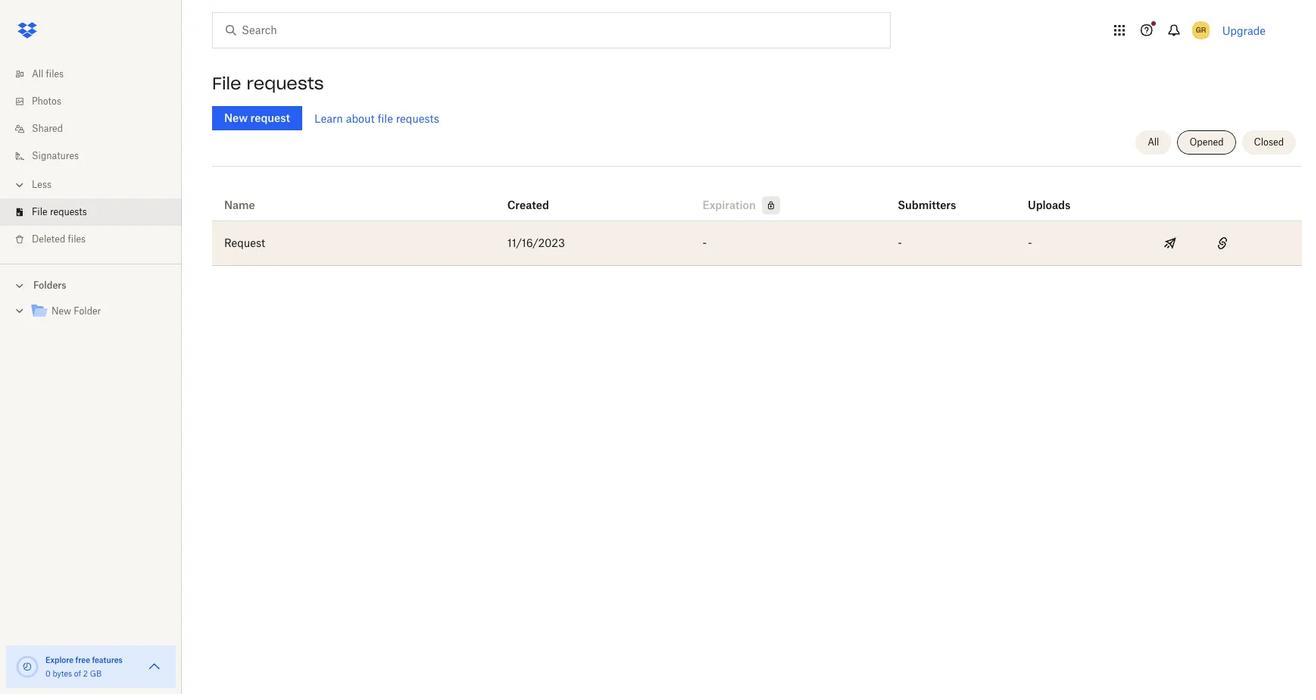Task type: describe. For each thing, give the bounding box(es) containing it.
request
[[224, 236, 265, 249]]

0 vertical spatial file requests
[[212, 73, 324, 94]]

file requests inside file requests link
[[32, 206, 87, 217]]

learn
[[314, 112, 343, 125]]

all for all
[[1148, 136, 1160, 148]]

0
[[45, 669, 51, 678]]

files for all files
[[46, 68, 64, 80]]

folder
[[74, 305, 101, 317]]

shared link
[[12, 115, 182, 142]]

photos
[[32, 95, 61, 107]]

shared
[[32, 123, 63, 134]]

name
[[224, 199, 255, 211]]

features
[[92, 655, 123, 664]]

all files link
[[12, 61, 182, 88]]

1 horizontal spatial requests
[[247, 73, 324, 94]]

dropbox image
[[12, 15, 42, 45]]

file
[[378, 112, 393, 125]]

bytes
[[53, 669, 72, 678]]

all files
[[32, 68, 64, 80]]

folders
[[33, 280, 66, 291]]

2
[[83, 669, 88, 678]]

2 horizontal spatial requests
[[396, 112, 439, 125]]

about
[[346, 112, 375, 125]]

pro trial element
[[756, 196, 780, 214]]

new request button
[[212, 106, 302, 130]]

all button
[[1136, 130, 1172, 155]]

upgrade
[[1223, 24, 1266, 37]]

1 horizontal spatial file
[[212, 73, 241, 94]]

new for new request
[[224, 111, 248, 124]]

table containing name
[[212, 172, 1302, 266]]

opened button
[[1178, 130, 1236, 155]]

signatures
[[32, 150, 79, 161]]

2 column header from the left
[[1028, 178, 1089, 214]]

new for new folder
[[52, 305, 71, 317]]

row group containing request
[[212, 221, 1302, 266]]

upgrade link
[[1223, 24, 1266, 37]]



Task type: locate. For each thing, give the bounding box(es) containing it.
send email image
[[1161, 234, 1180, 252]]

1 horizontal spatial file requests
[[212, 73, 324, 94]]

row containing name
[[212, 172, 1302, 221]]

new left request on the left top of page
[[224, 111, 248, 124]]

1 horizontal spatial files
[[68, 233, 86, 245]]

0 horizontal spatial requests
[[50, 206, 87, 217]]

file requests
[[212, 73, 324, 94], [32, 206, 87, 217]]

requests up deleted files
[[50, 206, 87, 217]]

1 vertical spatial file requests
[[32, 206, 87, 217]]

closed
[[1254, 136, 1284, 148]]

1 vertical spatial files
[[68, 233, 86, 245]]

1 horizontal spatial -
[[898, 236, 902, 249]]

created button
[[507, 196, 549, 214]]

row for row group containing request
[[212, 221, 1302, 266]]

file inside list item
[[32, 206, 47, 217]]

1 - from the left
[[703, 236, 707, 249]]

of
[[74, 669, 81, 678]]

0 horizontal spatial file
[[32, 206, 47, 217]]

deleted files link
[[12, 226, 182, 253]]

0 vertical spatial all
[[32, 68, 43, 80]]

new left folder at left top
[[52, 305, 71, 317]]

requests inside list item
[[50, 206, 87, 217]]

0 horizontal spatial file requests
[[32, 206, 87, 217]]

less image
[[12, 177, 27, 192]]

column header
[[898, 178, 959, 214], [1028, 178, 1089, 214]]

gr button
[[1189, 18, 1214, 42]]

1 horizontal spatial new
[[224, 111, 248, 124]]

0 horizontal spatial -
[[703, 236, 707, 249]]

0 horizontal spatial files
[[46, 68, 64, 80]]

new folder link
[[30, 302, 170, 322]]

11/16/2023
[[507, 236, 565, 249]]

1 vertical spatial requests
[[396, 112, 439, 125]]

requests right file
[[396, 112, 439, 125]]

all inside button
[[1148, 136, 1160, 148]]

1 horizontal spatial all
[[1148, 136, 1160, 148]]

file requests list item
[[0, 199, 182, 226]]

explore
[[45, 655, 74, 664]]

row for 'table' containing name
[[212, 172, 1302, 221]]

explore free features 0 bytes of 2 gb
[[45, 655, 123, 678]]

0 vertical spatial requests
[[247, 73, 324, 94]]

0 horizontal spatial column header
[[898, 178, 959, 214]]

file down less
[[32, 206, 47, 217]]

folders button
[[0, 274, 182, 296]]

opened
[[1190, 136, 1224, 148]]

1 horizontal spatial column header
[[1028, 178, 1089, 214]]

all
[[32, 68, 43, 80], [1148, 136, 1160, 148]]

file requests link
[[12, 199, 182, 226]]

row group
[[212, 221, 1302, 266]]

deleted
[[32, 233, 65, 245]]

file requests up request on the left top of page
[[212, 73, 324, 94]]

file up new request
[[212, 73, 241, 94]]

files up photos
[[46, 68, 64, 80]]

deleted files
[[32, 233, 86, 245]]

0 horizontal spatial new
[[52, 305, 71, 317]]

1 vertical spatial new
[[52, 305, 71, 317]]

1 column header from the left
[[898, 178, 959, 214]]

signatures link
[[12, 142, 182, 170]]

2 horizontal spatial -
[[1028, 236, 1032, 249]]

less
[[32, 179, 52, 190]]

file
[[212, 73, 241, 94], [32, 206, 47, 217]]

free
[[75, 655, 90, 664]]

learn about file requests
[[314, 112, 439, 125]]

2 row from the top
[[212, 221, 1302, 266]]

row
[[212, 172, 1302, 221], [212, 221, 1302, 266]]

gb
[[90, 669, 102, 678]]

list
[[0, 52, 182, 264]]

new request
[[224, 111, 290, 124]]

photos link
[[12, 88, 182, 115]]

1 vertical spatial all
[[1148, 136, 1160, 148]]

list containing all files
[[0, 52, 182, 264]]

row containing request
[[212, 221, 1302, 266]]

files for deleted files
[[68, 233, 86, 245]]

file requests up deleted files
[[32, 206, 87, 217]]

gr
[[1196, 25, 1207, 35]]

copy link image
[[1213, 234, 1232, 252]]

requests up request on the left top of page
[[247, 73, 324, 94]]

1 vertical spatial file
[[32, 206, 47, 217]]

Search in folder "Dropbox" text field
[[242, 22, 859, 39]]

0 horizontal spatial all
[[32, 68, 43, 80]]

closed button
[[1242, 130, 1296, 155]]

new inside button
[[224, 111, 248, 124]]

0 vertical spatial files
[[46, 68, 64, 80]]

request
[[250, 111, 290, 124]]

requests
[[247, 73, 324, 94], [396, 112, 439, 125], [50, 206, 87, 217]]

all left opened
[[1148, 136, 1160, 148]]

learn about file requests link
[[314, 112, 439, 125]]

2 vertical spatial requests
[[50, 206, 87, 217]]

all up photos
[[32, 68, 43, 80]]

0 vertical spatial file
[[212, 73, 241, 94]]

new folder
[[52, 305, 101, 317]]

2 - from the left
[[898, 236, 902, 249]]

3 - from the left
[[1028, 236, 1032, 249]]

all for all files
[[32, 68, 43, 80]]

files
[[46, 68, 64, 80], [68, 233, 86, 245]]

files right deleted
[[68, 233, 86, 245]]

table
[[212, 172, 1302, 266]]

0 vertical spatial new
[[224, 111, 248, 124]]

1 row from the top
[[212, 172, 1302, 221]]

created
[[507, 199, 549, 211]]

-
[[703, 236, 707, 249], [898, 236, 902, 249], [1028, 236, 1032, 249]]

new
[[224, 111, 248, 124], [52, 305, 71, 317]]

cell
[[1250, 221, 1302, 265]]

quota usage element
[[15, 655, 39, 679]]



Task type: vqa. For each thing, say whether or not it's contained in the screenshot.
group
no



